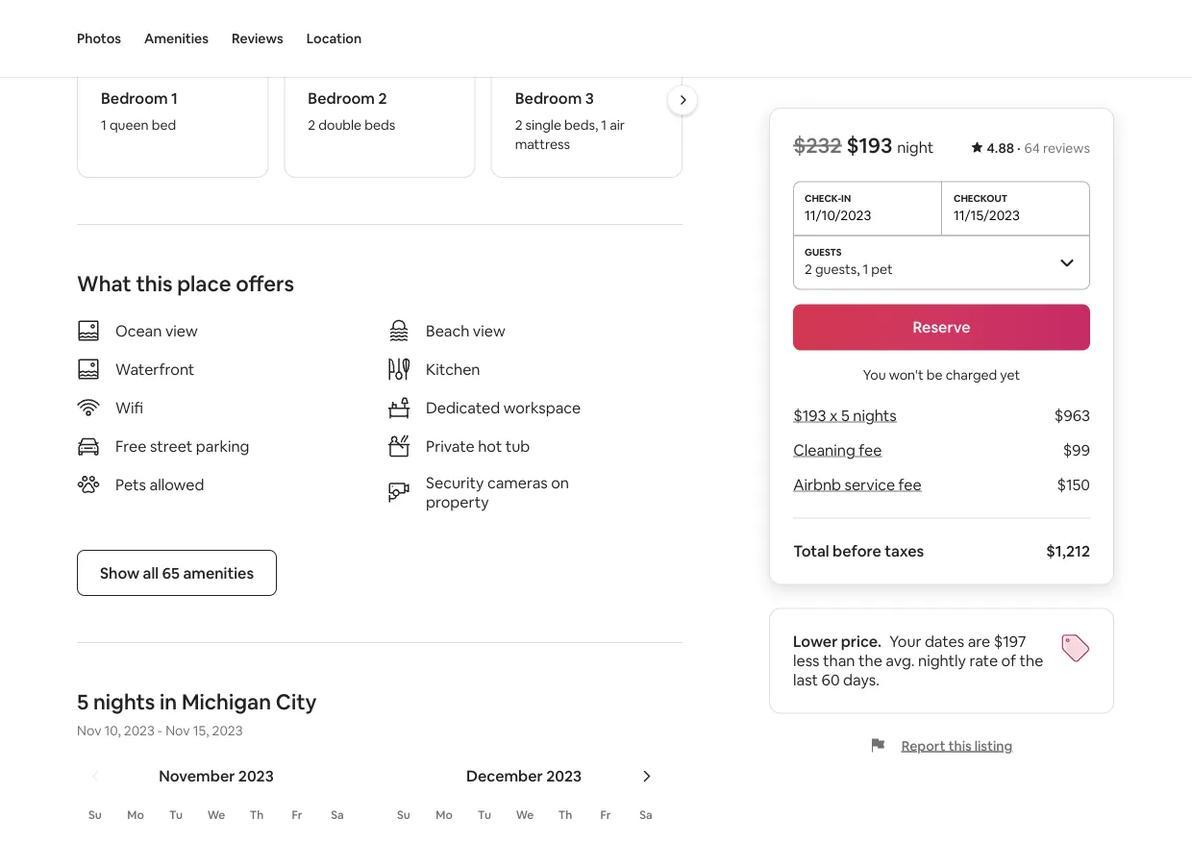 Task type: describe. For each thing, give the bounding box(es) containing it.
offers
[[236, 270, 295, 297]]

amenities button
[[144, 0, 209, 77]]

2 th from the left
[[559, 808, 573, 823]]

2 guests , 1 pet
[[805, 260, 894, 278]]

11/10/2023
[[805, 206, 872, 224]]

yet
[[1001, 366, 1021, 383]]

$193 x 5 nights
[[794, 406, 897, 426]]

$232 $193 night
[[794, 132, 934, 159]]

parking
[[196, 436, 250, 456]]

reserve
[[913, 317, 971, 337]]

2 left double
[[308, 117, 316, 134]]

0 horizontal spatial fee
[[859, 441, 882, 460]]

lower
[[794, 632, 838, 652]]

$1,212
[[1047, 542, 1091, 561]]

last
[[794, 671, 819, 690]]

pets allowed
[[115, 475, 204, 495]]

beds,
[[565, 117, 599, 134]]

guests
[[816, 260, 857, 278]]

1 mo from the left
[[127, 808, 144, 823]]

report this listing button
[[871, 737, 1013, 755]]

less
[[794, 651, 820, 671]]

cleaning
[[794, 441, 856, 460]]

you
[[864, 366, 887, 383]]

street
[[150, 436, 193, 456]]

1 up the bed
[[171, 88, 178, 108]]

x
[[830, 406, 838, 426]]

double
[[319, 117, 362, 134]]

reviews
[[232, 30, 284, 47]]

dedicated workspace
[[426, 398, 581, 418]]

bedroom for bedroom 3
[[515, 88, 582, 108]]

1 nov from the left
[[77, 723, 101, 740]]

1 horizontal spatial $193
[[847, 132, 893, 159]]

this for what
[[136, 270, 173, 297]]

ocean view
[[115, 321, 198, 341]]

$963
[[1055, 406, 1091, 426]]

·
[[1018, 140, 1021, 157]]

10,
[[104, 723, 121, 740]]

5 nights in michigan city nov 10, 2023 - nov 15, 2023
[[77, 689, 317, 740]]

you won't be charged yet
[[864, 366, 1021, 383]]

show
[[100, 563, 140, 583]]

bedroom 2 2 double beds
[[308, 88, 396, 134]]

service
[[845, 475, 896, 495]]

what this place offers
[[77, 270, 295, 297]]

than
[[824, 651, 856, 671]]

workspace
[[504, 398, 581, 418]]

airbnb service fee
[[794, 475, 922, 495]]

ocean
[[115, 321, 162, 341]]

1 left queen
[[101, 117, 107, 134]]

show all 65 amenities
[[100, 563, 254, 583]]

nightly
[[919, 651, 967, 671]]

$193 x 5 nights button
[[794, 406, 897, 426]]

5 inside 5 nights in michigan city nov 10, 2023 - nov 15, 2023
[[77, 689, 89, 716]]

place
[[177, 270, 231, 297]]

64
[[1025, 140, 1041, 157]]

0 horizontal spatial $193
[[794, 406, 827, 426]]

beds
[[365, 117, 396, 134]]

mattress
[[515, 136, 571, 153]]

private hot tub
[[426, 436, 530, 456]]

2 up beds on the top
[[378, 88, 387, 108]]

4.88 · 64 reviews
[[988, 140, 1091, 157]]

november
[[159, 766, 235, 786]]

amenities
[[183, 563, 254, 583]]

airbnb
[[794, 475, 842, 495]]

rate
[[970, 651, 999, 671]]

air
[[610, 117, 625, 134]]

of
[[1002, 651, 1017, 671]]

your dates are $197 less than the avg. nightly rate of the last 60 days.
[[794, 632, 1044, 690]]

1 tu from the left
[[169, 808, 183, 823]]

location button
[[307, 0, 362, 77]]

2 nov from the left
[[166, 723, 190, 740]]

photos button
[[77, 0, 121, 77]]

2 we from the left
[[516, 808, 534, 823]]

3
[[586, 88, 594, 108]]

city
[[276, 689, 317, 716]]

2 sa from the left
[[640, 808, 653, 823]]

2023 left -
[[124, 723, 155, 740]]

15,
[[193, 723, 209, 740]]

on
[[551, 473, 570, 493]]

free street parking
[[115, 436, 250, 456]]

michigan
[[182, 689, 271, 716]]

night
[[898, 138, 934, 157]]

2 the from the left
[[1020, 651, 1044, 671]]

total
[[794, 542, 830, 561]]

cleaning fee
[[794, 441, 882, 460]]

2 fr from the left
[[601, 808, 611, 823]]

1 we from the left
[[208, 808, 225, 823]]

1 fr from the left
[[292, 808, 303, 823]]

queen
[[110, 117, 149, 134]]

2 su from the left
[[397, 808, 411, 823]]

2023 right november
[[238, 766, 274, 786]]



Task type: vqa. For each thing, say whether or not it's contained in the screenshot.
from
no



Task type: locate. For each thing, give the bounding box(es) containing it.
1 vertical spatial fee
[[899, 475, 922, 495]]

0 horizontal spatial tu
[[169, 808, 183, 823]]

listing
[[975, 737, 1013, 755]]

we
[[208, 808, 225, 823], [516, 808, 534, 823]]

view right beach
[[473, 321, 506, 341]]

$197
[[994, 632, 1027, 652]]

$150
[[1058, 475, 1091, 495]]

-
[[158, 723, 163, 740]]

property
[[426, 492, 489, 512]]

0 vertical spatial nights
[[853, 406, 897, 426]]

1 horizontal spatial nights
[[853, 406, 897, 426]]

1 su from the left
[[89, 808, 102, 823]]

1 horizontal spatial we
[[516, 808, 534, 823]]

1 vertical spatial this
[[949, 737, 972, 755]]

th
[[250, 808, 264, 823], [559, 808, 573, 823]]

price.
[[842, 632, 882, 652]]

view for beach view
[[473, 321, 506, 341]]

1 view from the left
[[165, 321, 198, 341]]

0 vertical spatial this
[[136, 270, 173, 297]]

nights up 10,
[[93, 689, 155, 716]]

tu down december
[[478, 808, 492, 823]]

bedroom for bedroom 1
[[101, 88, 168, 108]]

view
[[165, 321, 198, 341], [473, 321, 506, 341]]

1 right ,
[[863, 260, 869, 278]]

th down november 2023
[[250, 808, 264, 823]]

$193
[[847, 132, 893, 159], [794, 406, 827, 426]]

1 vertical spatial $193
[[794, 406, 827, 426]]

2 bedroom from the left
[[308, 88, 375, 108]]

4.88
[[988, 140, 1015, 157]]

fee
[[859, 441, 882, 460], [899, 475, 922, 495]]

1 horizontal spatial fr
[[601, 808, 611, 823]]

location
[[307, 30, 362, 47]]

1 horizontal spatial fee
[[899, 475, 922, 495]]

beach
[[426, 321, 470, 341]]

avg.
[[886, 651, 915, 671]]

tu
[[169, 808, 183, 823], [478, 808, 492, 823]]

total before taxes
[[794, 542, 925, 561]]

the
[[859, 651, 883, 671], [1020, 651, 1044, 671]]

private
[[426, 436, 475, 456]]

1 th from the left
[[250, 808, 264, 823]]

bedroom 3 2 single beds, 1 air mattress
[[515, 88, 625, 153]]

0 horizontal spatial mo
[[127, 808, 144, 823]]

2023 right 15,
[[212, 723, 243, 740]]

5 left in at bottom left
[[77, 689, 89, 716]]

security
[[426, 473, 484, 493]]

2 view from the left
[[473, 321, 506, 341]]

0 horizontal spatial th
[[250, 808, 264, 823]]

$193 left night
[[847, 132, 893, 159]]

charged
[[946, 366, 998, 383]]

photos
[[77, 30, 121, 47]]

reserve button
[[794, 304, 1091, 351]]

1 horizontal spatial sa
[[640, 808, 653, 823]]

5 right "x"
[[842, 406, 850, 426]]

are
[[969, 632, 991, 652]]

1 left air
[[602, 117, 607, 134]]

december
[[466, 766, 543, 786]]

bedroom inside bedroom 1 1 queen bed
[[101, 88, 168, 108]]

1 horizontal spatial view
[[473, 321, 506, 341]]

cleaning fee button
[[794, 441, 882, 460]]

1 horizontal spatial su
[[397, 808, 411, 823]]

1 inside 'bedroom 3 2 single beds, 1 air mattress'
[[602, 117, 607, 134]]

0 horizontal spatial 5
[[77, 689, 89, 716]]

bedroom for bedroom 2
[[308, 88, 375, 108]]

next image
[[677, 94, 689, 106]]

this left listing
[[949, 737, 972, 755]]

1 the from the left
[[859, 651, 883, 671]]

bed
[[152, 117, 176, 134]]

65
[[162, 563, 180, 583]]

1 horizontal spatial th
[[559, 808, 573, 823]]

wifi
[[115, 398, 143, 418]]

cameras
[[488, 473, 548, 493]]

0 horizontal spatial fr
[[292, 808, 303, 823]]

tub
[[506, 436, 530, 456]]

1 horizontal spatial 5
[[842, 406, 850, 426]]

the right of
[[1020, 651, 1044, 671]]

1 horizontal spatial this
[[949, 737, 972, 755]]

in
[[160, 689, 177, 716]]

pets
[[115, 475, 146, 495]]

0 vertical spatial fee
[[859, 441, 882, 460]]

amenities
[[144, 30, 209, 47]]

1 horizontal spatial tu
[[478, 808, 492, 823]]

0 horizontal spatial this
[[136, 270, 173, 297]]

report
[[902, 737, 946, 755]]

the left avg.
[[859, 651, 883, 671]]

taxes
[[885, 542, 925, 561]]

0 horizontal spatial the
[[859, 651, 883, 671]]

1 vertical spatial 5
[[77, 689, 89, 716]]

bedroom up queen
[[101, 88, 168, 108]]

3 bedroom from the left
[[515, 88, 582, 108]]

fee right 'service'
[[899, 475, 922, 495]]

beach view
[[426, 321, 506, 341]]

nov right -
[[166, 723, 190, 740]]

nights inside 5 nights in michigan city nov 10, 2023 - nov 15, 2023
[[93, 689, 155, 716]]

free
[[115, 436, 147, 456]]

2 horizontal spatial bedroom
[[515, 88, 582, 108]]

1
[[171, 88, 178, 108], [101, 117, 107, 134], [602, 117, 607, 134], [863, 260, 869, 278]]

2023 right december
[[547, 766, 582, 786]]

before
[[833, 542, 882, 561]]

$232
[[794, 132, 842, 159]]

2 left single
[[515, 117, 523, 134]]

$193 left "x"
[[794, 406, 827, 426]]

calendar application
[[54, 746, 1193, 844]]

won't
[[890, 366, 924, 383]]

this
[[136, 270, 173, 297], [949, 737, 972, 755]]

security cameras on property
[[426, 473, 570, 512]]

2 tu from the left
[[478, 808, 492, 823]]

this up "ocean view"
[[136, 270, 173, 297]]

1 sa from the left
[[331, 808, 344, 823]]

mo
[[127, 808, 144, 823], [436, 808, 453, 823]]

0 vertical spatial $193
[[847, 132, 893, 159]]

this for report
[[949, 737, 972, 755]]

december 2023
[[466, 766, 582, 786]]

2 left guests
[[805, 260, 813, 278]]

nights right "x"
[[853, 406, 897, 426]]

0 horizontal spatial su
[[89, 808, 102, 823]]

0 vertical spatial 5
[[842, 406, 850, 426]]

reviews
[[1044, 140, 1091, 157]]

0 horizontal spatial nights
[[93, 689, 155, 716]]

lower price.
[[794, 632, 882, 652]]

1 bedroom from the left
[[101, 88, 168, 108]]

1 horizontal spatial bedroom
[[308, 88, 375, 108]]

2 inside 'bedroom 3 2 single beds, 1 air mattress'
[[515, 117, 523, 134]]

kitchen
[[426, 360, 481, 379]]

11/15/2023
[[954, 206, 1021, 224]]

0 horizontal spatial nov
[[77, 723, 101, 740]]

60
[[822, 671, 840, 690]]

0 horizontal spatial we
[[208, 808, 225, 823]]

$99
[[1064, 441, 1091, 460]]

1 horizontal spatial nov
[[166, 723, 190, 740]]

su
[[89, 808, 102, 823], [397, 808, 411, 823]]

2 mo from the left
[[436, 808, 453, 823]]

tu down november
[[169, 808, 183, 823]]

nov left 10,
[[77, 723, 101, 740]]

bedroom inside bedroom 2 2 double beds
[[308, 88, 375, 108]]

report this listing
[[902, 737, 1013, 755]]

single
[[526, 117, 562, 134]]

1 horizontal spatial mo
[[436, 808, 453, 823]]

hot
[[478, 436, 502, 456]]

bedroom up single
[[515, 88, 582, 108]]

be
[[927, 366, 943, 383]]

bedroom up double
[[308, 88, 375, 108]]

bedroom 1 1 queen bed
[[101, 88, 178, 134]]

what
[[77, 270, 132, 297]]

waterfront
[[115, 360, 195, 379]]

th down the december 2023
[[559, 808, 573, 823]]

view right ocean
[[165, 321, 198, 341]]

we down november 2023
[[208, 808, 225, 823]]

allowed
[[150, 475, 204, 495]]

1 vertical spatial nights
[[93, 689, 155, 716]]

1 horizontal spatial the
[[1020, 651, 1044, 671]]

0 horizontal spatial view
[[165, 321, 198, 341]]

,
[[857, 260, 860, 278]]

your
[[890, 632, 922, 652]]

sa
[[331, 808, 344, 823], [640, 808, 653, 823]]

bedroom inside 'bedroom 3 2 single beds, 1 air mattress'
[[515, 88, 582, 108]]

0 horizontal spatial sa
[[331, 808, 344, 823]]

view for ocean view
[[165, 321, 198, 341]]

we down the december 2023
[[516, 808, 534, 823]]

5
[[842, 406, 850, 426], [77, 689, 89, 716]]

fee up 'service'
[[859, 441, 882, 460]]

airbnb service fee button
[[794, 475, 922, 495]]

0 horizontal spatial bedroom
[[101, 88, 168, 108]]

november 2023
[[159, 766, 274, 786]]



